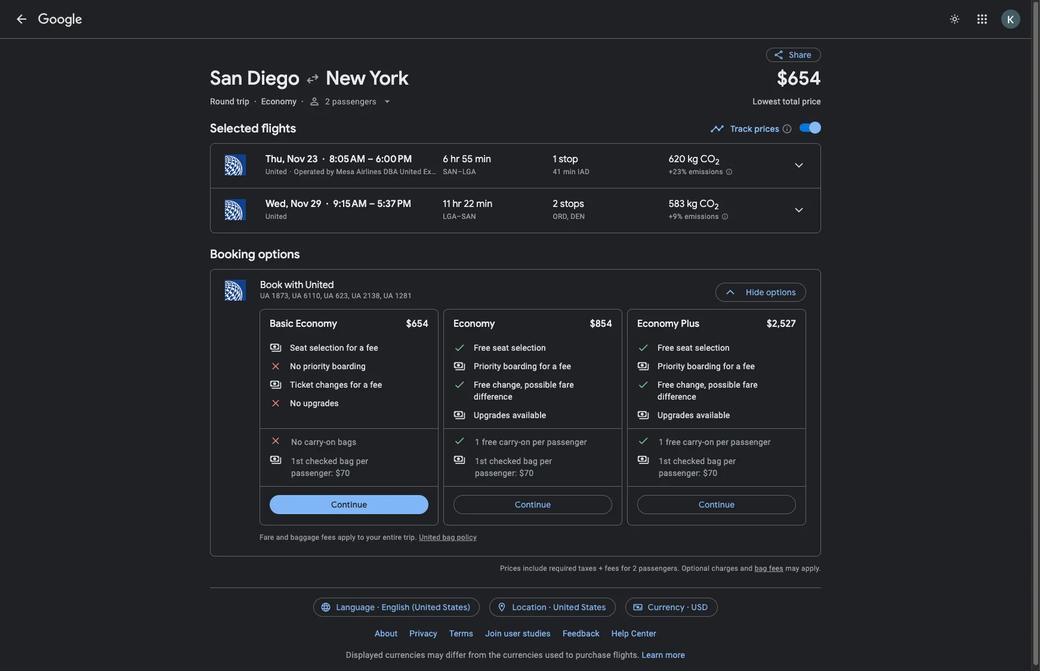 Task type: locate. For each thing, give the bounding box(es) containing it.
united left states
[[554, 603, 580, 613]]

none text field containing $654
[[753, 66, 822, 117]]

passenger:
[[291, 469, 334, 478], [475, 469, 517, 478], [659, 469, 701, 478]]

1 horizontal spatial 1 free carry-on per passenger
[[659, 438, 771, 447]]

join user studies
[[486, 629, 551, 639]]

0 horizontal spatial priority boarding for a fee
[[474, 362, 572, 371]]

0 horizontal spatial seat
[[493, 343, 509, 353]]

0 horizontal spatial passenger
[[548, 438, 587, 447]]

continue button for economy plus
[[638, 491, 797, 520]]

1 horizontal spatial fare
[[743, 380, 758, 390]]

min inside 6 hr 55 min san – lga
[[476, 153, 492, 165]]

checked for economy
[[490, 457, 522, 466]]

fare for $2,527
[[743, 380, 758, 390]]

1 horizontal spatial currencies
[[503, 651, 543, 661]]

co inside the 620 kg co 2
[[701, 153, 716, 165]]

2 continue from the left
[[515, 500, 551, 511]]

0 vertical spatial co
[[701, 153, 716, 165]]

san inside 6 hr 55 min san – lga
[[443, 168, 458, 176]]

0 horizontal spatial fare
[[559, 380, 574, 390]]

to right the used
[[566, 651, 574, 661]]

options
[[258, 247, 300, 262], [767, 287, 797, 298]]

co up +9% emissions
[[700, 198, 715, 210]]

carry- for economy plus
[[684, 438, 705, 447]]

to left your
[[358, 534, 365, 542]]

1 for economy
[[475, 438, 480, 447]]

no
[[290, 362, 301, 371], [290, 399, 301, 409], [291, 438, 302, 447]]

 image right 29
[[327, 198, 329, 210]]

5:37 pm
[[378, 198, 412, 210]]

1 horizontal spatial priority boarding for a fee
[[658, 362, 756, 371]]

 image
[[254, 97, 257, 106], [327, 198, 329, 210]]

2 first checked bag costs 70 us dollars per passenger element from the left
[[454, 454, 594, 480]]

hr inside 6 hr 55 min san – lga
[[451, 153, 460, 165]]

0 vertical spatial no
[[290, 362, 301, 371]]

1 free change, possible fare difference from the left
[[474, 380, 574, 402]]

kg inside 583 kg co 2
[[688, 198, 698, 210]]

options for hide options
[[767, 287, 797, 298]]

thu,
[[266, 153, 285, 165]]

boarding for economy plus
[[688, 362, 722, 371]]

emissions for 583 kg co
[[685, 213, 719, 221]]

3 checked from the left
[[674, 457, 706, 466]]

1st checked bag per passenger:
[[291, 457, 369, 478], [475, 457, 553, 478], [659, 457, 737, 478]]

1 horizontal spatial 1
[[553, 153, 557, 165]]

wed, nov 29
[[266, 198, 322, 210]]

upgrades
[[303, 399, 339, 409]]

6
[[443, 153, 449, 165]]

0 horizontal spatial fees
[[322, 534, 336, 542]]

options inside dropdown button
[[767, 287, 797, 298]]

no for no carry-on bags
[[291, 438, 302, 447]]

upgrades available for economy plus
[[658, 411, 731, 420]]

per for economy plus
[[724, 457, 737, 466]]

more
[[666, 651, 686, 661]]

no down no upgrades
[[291, 438, 302, 447]]

emissions down 583 kg co 2 at right
[[685, 213, 719, 221]]

1st for basic economy
[[291, 457, 304, 466]]

2 1 free carry-on per passenger from the left
[[659, 438, 771, 447]]

3 passenger: from the left
[[659, 469, 701, 478]]

San Diego to New York and back text field
[[210, 66, 739, 91]]

1 horizontal spatial possible
[[709, 380, 741, 390]]

no down seat
[[290, 362, 301, 371]]

currency
[[648, 603, 685, 613]]

about
[[375, 629, 398, 639]]

dba
[[384, 168, 398, 176]]

and right charges
[[741, 565, 753, 573]]

8:05 am – 6:00 pm
[[330, 153, 412, 165]]

free seat selection for economy plus
[[658, 343, 730, 353]]

currencies down the privacy link
[[386, 651, 426, 661]]

2 inside 2 passengers popup button
[[325, 97, 330, 106]]

$654 down share
[[778, 66, 822, 91]]

return flight on wednesday, november 29. leaves laguardia airport at 9:15 am on wednesday, november 29 and arrives at san diego international airport at 5:37 pm on wednesday, november 29. element
[[266, 198, 412, 210]]

2 horizontal spatial passenger:
[[659, 469, 701, 478]]

fee
[[366, 343, 379, 353], [560, 362, 572, 371], [744, 362, 756, 371], [370, 380, 382, 390]]

1 checked from the left
[[306, 457, 338, 466]]

fees right +
[[605, 565, 620, 573]]

min right 55
[[476, 153, 492, 165]]

for
[[347, 343, 357, 353], [540, 362, 551, 371], [724, 362, 735, 371], [350, 380, 361, 390], [622, 565, 631, 573]]

the
[[489, 651, 501, 661]]

on
[[326, 438, 336, 447], [521, 438, 531, 447], [705, 438, 715, 447]]

selection
[[310, 343, 344, 353], [512, 343, 546, 353], [696, 343, 730, 353]]

differ
[[446, 651, 467, 661]]

0 vertical spatial emissions
[[689, 168, 724, 176]]

+9%
[[669, 213, 683, 221]]

0 horizontal spatial currencies
[[386, 651, 426, 661]]

1 fare from the left
[[559, 380, 574, 390]]

1 1st checked bag per passenger: from the left
[[291, 457, 369, 478]]

–
[[368, 153, 374, 165], [458, 168, 463, 176], [369, 198, 375, 210], [457, 213, 462, 221]]

carry- for economy
[[500, 438, 521, 447]]

free change, possible fare difference for economy
[[474, 380, 574, 402]]

– right 9:15 am in the left top of the page
[[369, 198, 375, 210]]

0 vertical spatial  image
[[254, 97, 257, 106]]

lowest
[[753, 97, 781, 106]]

 image right trip
[[254, 97, 257, 106]]

1 seat from the left
[[493, 343, 509, 353]]

1 horizontal spatial boarding
[[504, 362, 538, 371]]

passenger: for basic
[[291, 469, 334, 478]]

1 horizontal spatial $654
[[778, 66, 822, 91]]

selection for economy
[[512, 343, 546, 353]]

6:00 pm
[[376, 153, 412, 165]]

1 horizontal spatial continue button
[[454, 491, 613, 520]]

free seat selection for economy
[[474, 343, 546, 353]]

co inside 583 kg co 2
[[700, 198, 715, 210]]

departing flight on thursday, november 23. leaves san diego international airport at 8:05 am on thursday, november 23 and arrives at laguardia airport at 6:00 pm on thursday, november 23. element
[[266, 153, 412, 165]]

3 1st from the left
[[659, 457, 671, 466]]

basic
[[270, 318, 294, 330]]

2 upgrades available from the left
[[658, 411, 731, 420]]

no down ticket
[[290, 399, 301, 409]]

0 horizontal spatial $70
[[336, 469, 350, 478]]

airlines
[[357, 168, 382, 176]]

1 passenger: from the left
[[291, 469, 334, 478]]

privacy
[[410, 629, 438, 639]]

optional
[[682, 565, 710, 573]]

0 horizontal spatial free change, possible fare difference
[[474, 380, 574, 402]]

1 horizontal spatial $70
[[520, 469, 534, 478]]

1 vertical spatial lga
[[443, 213, 457, 221]]

kg up +23% emissions
[[688, 153, 699, 165]]

3 continue button from the left
[[638, 491, 797, 520]]

min for 6 hr 55 min
[[476, 153, 492, 165]]

1 1 free carry-on per passenger from the left
[[475, 438, 587, 447]]

0 horizontal spatial to
[[358, 534, 365, 542]]

0 vertical spatial nov
[[287, 153, 305, 165]]

2 change, from the left
[[677, 380, 707, 390]]

options for booking options
[[258, 247, 300, 262]]

0 horizontal spatial first checked bag costs 70 us dollars per passenger element
[[270, 454, 410, 480]]

1 available from the left
[[513, 411, 547, 420]]

6110,
[[304, 292, 322, 300]]

5 ua from the left
[[384, 292, 393, 300]]

displayed currencies may differ from the currencies used to purchase flights. learn more
[[346, 651, 686, 661]]

1 horizontal spatial on
[[521, 438, 531, 447]]

1 horizontal spatial may
[[786, 565, 800, 573]]

1 boarding from the left
[[332, 362, 366, 371]]

+23% emissions
[[669, 168, 724, 176]]

changes
[[316, 380, 348, 390]]

fees left apply.
[[770, 565, 784, 573]]

co up +23% emissions
[[701, 153, 716, 165]]

min right 22
[[477, 198, 493, 210]]

2 difference from the left
[[658, 392, 697, 402]]

ua left the 1281
[[384, 292, 393, 300]]

1 horizontal spatial passenger
[[731, 438, 771, 447]]

on for economy
[[521, 438, 531, 447]]

hr inside 11 hr 22 min lga – san
[[453, 198, 462, 210]]

Departure time: 9:15 AM. text field
[[333, 198, 367, 210]]

55
[[462, 153, 473, 165]]

$654 inside $654 lowest total price
[[778, 66, 822, 91]]

2 horizontal spatial 1
[[659, 438, 664, 447]]

1 free seat selection from the left
[[474, 343, 546, 353]]

1 horizontal spatial change,
[[677, 380, 707, 390]]

booking
[[210, 247, 256, 262]]

2 horizontal spatial on
[[705, 438, 715, 447]]

Arrival time: 5:37 PM. text field
[[378, 198, 412, 210]]

1 possible from the left
[[525, 380, 557, 390]]

1 vertical spatial  image
[[327, 198, 329, 210]]

2 horizontal spatial 1st checked bag per passenger:
[[659, 457, 737, 478]]

passenger: for economy
[[659, 469, 701, 478]]

1 vertical spatial nov
[[291, 198, 309, 210]]

1 horizontal spatial seat
[[677, 343, 693, 353]]

2 horizontal spatial continue
[[699, 500, 735, 511]]

1 horizontal spatial and
[[741, 565, 753, 573]]

2 free seat selection from the left
[[658, 343, 730, 353]]

11
[[443, 198, 451, 210]]

1 horizontal spatial to
[[566, 651, 574, 661]]

2 continue button from the left
[[454, 491, 613, 520]]

flight details. return flight on wednesday, november 29. leaves laguardia airport at 9:15 am on wednesday, november 29 and arrives at san diego international airport at 5:37 pm on wednesday, november 29. image
[[785, 196, 814, 225]]

1 horizontal spatial free
[[666, 438, 681, 447]]

1 horizontal spatial priority
[[658, 362, 686, 371]]

per
[[533, 438, 545, 447], [717, 438, 729, 447], [356, 457, 369, 466], [540, 457, 553, 466], [724, 457, 737, 466]]

thu, nov 23
[[266, 153, 318, 165]]

upgrades for economy plus
[[658, 411, 695, 420]]

1 continue button from the left
[[270, 491, 429, 520]]

1 currencies from the left
[[386, 651, 426, 661]]

3 continue from the left
[[699, 500, 735, 511]]

1 vertical spatial $654
[[407, 318, 429, 330]]

ua right '623,'
[[352, 292, 362, 300]]

None text field
[[753, 66, 822, 117]]

1 for economy plus
[[659, 438, 664, 447]]

0 vertical spatial min
[[476, 153, 492, 165]]

ua down with
[[292, 292, 302, 300]]

1 vertical spatial and
[[741, 565, 753, 573]]

main content
[[210, 38, 830, 574]]

baggage
[[291, 534, 320, 542]]

 image for wed, nov 29
[[327, 198, 329, 210]]

0 vertical spatial hr
[[451, 153, 460, 165]]

free
[[482, 438, 497, 447], [666, 438, 681, 447]]

2 available from the left
[[697, 411, 731, 420]]

2 horizontal spatial boarding
[[688, 362, 722, 371]]

2 vertical spatial no
[[291, 438, 302, 447]]

options up book
[[258, 247, 300, 262]]

passengers
[[332, 97, 377, 106]]

united inside book with united ua 1873, ua 6110, ua 623, ua 2138, ua 1281
[[306, 280, 334, 291]]

0 horizontal spatial possible
[[525, 380, 557, 390]]

$70 for economy
[[704, 469, 718, 478]]

0 horizontal spatial passenger:
[[291, 469, 334, 478]]

round
[[210, 97, 235, 106]]

min down 1 stop flight. element
[[564, 168, 576, 176]]

+23%
[[669, 168, 687, 176]]

may left differ
[[428, 651, 444, 661]]

1 priority boarding for a fee from the left
[[474, 362, 572, 371]]

– down 55
[[458, 168, 463, 176]]

min inside 11 hr 22 min lga – san
[[477, 198, 493, 210]]

– down total duration 11 hr 22 min. element
[[457, 213, 462, 221]]

1 free carry-on per passenger
[[475, 438, 587, 447], [659, 438, 771, 447]]

may left apply.
[[786, 565, 800, 573]]

1st checked bag per passenger: for basic
[[291, 457, 369, 478]]

change, for economy
[[493, 380, 523, 390]]

may
[[786, 565, 800, 573], [428, 651, 444, 661]]

hr right '6'
[[451, 153, 460, 165]]

$654 down the 1281
[[407, 318, 429, 330]]

book with united ua 1873, ua 6110, ua 623, ua 2138, ua 1281
[[260, 280, 412, 300]]

san down '6'
[[443, 168, 458, 176]]

1 vertical spatial no
[[290, 399, 301, 409]]

1 inside 1 stop 41 min iad
[[553, 153, 557, 165]]

2 left passengers
[[325, 97, 330, 106]]

first checked bag costs 70 us dollars per passenger element for basic
[[270, 454, 410, 480]]

1 horizontal spatial available
[[697, 411, 731, 420]]

per for economy
[[540, 457, 553, 466]]

0 horizontal spatial selection
[[310, 343, 344, 353]]

ua
[[260, 292, 270, 300], [292, 292, 302, 300], [324, 292, 334, 300], [352, 292, 362, 300], [384, 292, 393, 300]]

1873,
[[272, 292, 290, 300]]

3 on from the left
[[705, 438, 715, 447]]

priority boarding for a fee for economy plus
[[658, 362, 756, 371]]

emissions down the 620 kg co 2
[[689, 168, 724, 176]]

1 horizontal spatial selection
[[512, 343, 546, 353]]

0 horizontal spatial $654
[[407, 318, 429, 330]]

1 free from the left
[[482, 438, 497, 447]]

0 horizontal spatial available
[[513, 411, 547, 420]]

1 vertical spatial emissions
[[685, 213, 719, 221]]

kg inside the 620 kg co 2
[[688, 153, 699, 165]]

2 fare from the left
[[743, 380, 758, 390]]

0 horizontal spatial free
[[482, 438, 497, 447]]

1 vertical spatial co
[[700, 198, 715, 210]]

1 vertical spatial hr
[[453, 198, 462, 210]]

bag fees button
[[755, 565, 784, 573]]

2 seat from the left
[[677, 343, 693, 353]]

seat for economy
[[493, 343, 509, 353]]

on for economy plus
[[705, 438, 715, 447]]

0 vertical spatial lga
[[463, 168, 477, 176]]

layover (1 of 2) is a 2 hr 7 min layover at o'hare international airport in chicago. layover (2 of 2) is a 1 hr 21 min layover at denver international airport in denver. element
[[553, 212, 663, 222]]

1 on from the left
[[326, 438, 336, 447]]

3 boarding from the left
[[688, 362, 722, 371]]

nov left the 23
[[287, 153, 305, 165]]

1 difference from the left
[[474, 392, 513, 402]]

1 change, from the left
[[493, 380, 523, 390]]

lga down 11
[[443, 213, 457, 221]]

2 up +9% emissions
[[715, 202, 719, 212]]

1 horizontal spatial options
[[767, 287, 797, 298]]

1 ua from the left
[[260, 292, 270, 300]]

emissions
[[689, 168, 724, 176], [685, 213, 719, 221]]

terms link
[[444, 625, 480, 644]]

2 free from the left
[[666, 438, 681, 447]]

0 horizontal spatial upgrades
[[474, 411, 511, 420]]

1 horizontal spatial difference
[[658, 392, 697, 402]]

1 vertical spatial min
[[564, 168, 576, 176]]

0 horizontal spatial 1 free carry-on per passenger
[[475, 438, 587, 447]]

2 passenger from the left
[[731, 438, 771, 447]]

0 horizontal spatial san
[[443, 168, 458, 176]]

kg up +9% emissions
[[688, 198, 698, 210]]

ua left '623,'
[[324, 292, 334, 300]]

3 carry- from the left
[[684, 438, 705, 447]]

united up the 6110,
[[306, 280, 334, 291]]

nov left 29
[[291, 198, 309, 210]]

seat
[[493, 343, 509, 353], [677, 343, 693, 353]]

2 priority boarding for a fee from the left
[[658, 362, 756, 371]]

1281
[[395, 292, 412, 300]]

hr right 11
[[453, 198, 462, 210]]

used
[[546, 651, 564, 661]]

min for 11 hr 22 min
[[477, 198, 493, 210]]

1 passenger from the left
[[548, 438, 587, 447]]

fare
[[559, 380, 574, 390], [743, 380, 758, 390]]

2 horizontal spatial first checked bag costs 70 us dollars per passenger element
[[638, 454, 778, 480]]

0 horizontal spatial continue button
[[270, 491, 429, 520]]

first checked bag costs 70 us dollars per passenger element
[[270, 454, 410, 480], [454, 454, 594, 480], [638, 454, 778, 480]]

1 vertical spatial options
[[767, 287, 797, 298]]

1 selection from the left
[[310, 343, 344, 353]]

min inside 1 stop 41 min iad
[[564, 168, 576, 176]]

0 horizontal spatial lga
[[443, 213, 457, 221]]

2 priority from the left
[[658, 362, 686, 371]]

list containing thu, nov 23
[[211, 144, 821, 233]]

3 1st checked bag per passenger: from the left
[[659, 457, 737, 478]]

currencies down join user studies 'link'
[[503, 651, 543, 661]]

trip.
[[404, 534, 417, 542]]

0 horizontal spatial boarding
[[332, 362, 366, 371]]

0 horizontal spatial on
[[326, 438, 336, 447]]

difference for economy
[[474, 392, 513, 402]]

ord
[[553, 213, 568, 221]]

possible for economy plus
[[709, 380, 741, 390]]

san
[[443, 168, 458, 176], [462, 213, 477, 221]]

options right hide
[[767, 287, 797, 298]]

prices include required taxes + fees for 2 passengers. optional charges and bag fees may apply.
[[500, 565, 822, 573]]

help center link
[[606, 625, 663, 644]]

1 horizontal spatial free change, possible fare difference
[[658, 380, 758, 402]]

2 upgrades from the left
[[658, 411, 695, 420]]

kg for 583
[[688, 198, 698, 210]]

and right fare
[[276, 534, 289, 542]]

flights.
[[614, 651, 640, 661]]

Arrival time: 6:00 PM. text field
[[376, 153, 412, 165]]

1 1st from the left
[[291, 457, 304, 466]]

nov for thu,
[[287, 153, 305, 165]]

$654 for $654
[[407, 318, 429, 330]]

1 horizontal spatial 1st
[[475, 457, 488, 466]]

prices
[[500, 565, 521, 573]]

free change, possible fare difference for economy plus
[[658, 380, 758, 402]]

2 up ord at the right top of the page
[[553, 198, 558, 210]]

no for no upgrades
[[290, 399, 301, 409]]

– up operated by mesa airlines dba united express
[[368, 153, 374, 165]]

1 horizontal spatial 1st checked bag per passenger:
[[475, 457, 553, 478]]

2 vertical spatial min
[[477, 198, 493, 210]]

2 boarding from the left
[[504, 362, 538, 371]]

layover (1 of 1) is a 41 min layover at dulles international airport in washington. element
[[553, 167, 663, 177]]

1 horizontal spatial checked
[[490, 457, 522, 466]]

1 upgrades from the left
[[474, 411, 511, 420]]

boarding for economy
[[504, 362, 538, 371]]

1 vertical spatial may
[[428, 651, 444, 661]]

0 vertical spatial $654
[[778, 66, 822, 91]]

2 possible from the left
[[709, 380, 741, 390]]

san down 22
[[462, 213, 477, 221]]

1 horizontal spatial san
[[462, 213, 477, 221]]

2 horizontal spatial checked
[[674, 457, 706, 466]]

6 hr 55 min san – lga
[[443, 153, 492, 176]]

ua down book
[[260, 292, 270, 300]]

2 carry- from the left
[[500, 438, 521, 447]]

2 checked from the left
[[490, 457, 522, 466]]

co for 583 kg co
[[700, 198, 715, 210]]

3 selection from the left
[[696, 343, 730, 353]]

no carry-on bags
[[291, 438, 357, 447]]

upgrades
[[474, 411, 511, 420], [658, 411, 695, 420]]

free change, possible fare difference
[[474, 380, 574, 402], [658, 380, 758, 402]]

1 horizontal spatial carry-
[[500, 438, 521, 447]]

2 horizontal spatial selection
[[696, 343, 730, 353]]

2 selection from the left
[[512, 343, 546, 353]]

0 horizontal spatial carry-
[[305, 438, 326, 447]]

list
[[211, 144, 821, 233]]

2 up +23% emissions
[[716, 157, 720, 167]]

united down wed, on the left of the page
[[266, 213, 287, 221]]

1 priority from the left
[[474, 362, 502, 371]]

1 horizontal spatial upgrades available
[[658, 411, 731, 420]]

0 vertical spatial kg
[[688, 153, 699, 165]]

2 on from the left
[[521, 438, 531, 447]]

583
[[669, 198, 685, 210]]

fees left apply
[[322, 534, 336, 542]]

2 free change, possible fare difference from the left
[[658, 380, 758, 402]]

 image
[[302, 97, 304, 106]]

1 first checked bag costs 70 us dollars per passenger element from the left
[[270, 454, 410, 480]]

3 $70 from the left
[[704, 469, 718, 478]]

2 horizontal spatial continue button
[[638, 491, 797, 520]]

583 kg co 2
[[669, 198, 719, 212]]

1 upgrades available from the left
[[474, 411, 547, 420]]

0 horizontal spatial 1st checked bag per passenger:
[[291, 457, 369, 478]]

1 $70 from the left
[[336, 469, 350, 478]]

1 free carry-on per passenger for economy
[[475, 438, 587, 447]]

3 first checked bag costs 70 us dollars per passenger element from the left
[[638, 454, 778, 480]]

lga down 55
[[463, 168, 477, 176]]

lga inside 6 hr 55 min san – lga
[[463, 168, 477, 176]]

continue button for economy
[[454, 491, 613, 520]]

2 1st from the left
[[475, 457, 488, 466]]

2 passenger: from the left
[[475, 469, 517, 478]]

new
[[326, 66, 366, 91]]

0 horizontal spatial may
[[428, 651, 444, 661]]

1 horizontal spatial continue
[[515, 500, 551, 511]]

1 horizontal spatial free seat selection
[[658, 343, 730, 353]]

wed,
[[266, 198, 289, 210]]

available
[[513, 411, 547, 420], [697, 411, 731, 420]]

checked for basic economy
[[306, 457, 338, 466]]

0 horizontal spatial  image
[[254, 97, 257, 106]]

0 horizontal spatial checked
[[306, 457, 338, 466]]

0 horizontal spatial continue
[[331, 500, 368, 511]]

united states
[[554, 603, 607, 613]]

0 horizontal spatial free seat selection
[[474, 343, 546, 353]]

0 horizontal spatial options
[[258, 247, 300, 262]]

united right trip.
[[419, 534, 441, 542]]

1 stop flight. element
[[553, 153, 579, 167]]



Task type: vqa. For each thing, say whether or not it's contained in the screenshot.
'2' within 2 passengers popup button
yes



Task type: describe. For each thing, give the bounding box(es) containing it.
per for basic economy
[[356, 457, 369, 466]]

price
[[803, 97, 822, 106]]

free for economy plus
[[666, 438, 681, 447]]

emissions for 620 kg co
[[689, 168, 724, 176]]

11 hr 22 min lga – san
[[443, 198, 493, 221]]

help center
[[612, 629, 657, 639]]

1 carry- from the left
[[305, 438, 326, 447]]

may inside main content
[[786, 565, 800, 573]]

1 horizontal spatial fees
[[605, 565, 620, 573]]

by
[[327, 168, 334, 176]]

loading results progress bar
[[0, 38, 1032, 41]]

2 left 'passengers.'
[[633, 565, 637, 573]]

seat for economy plus
[[677, 343, 693, 353]]

possible for economy
[[525, 380, 557, 390]]

operated
[[294, 168, 325, 176]]

booking options
[[210, 247, 300, 262]]

upgrades available for economy
[[474, 411, 547, 420]]

 image for round trip
[[254, 97, 257, 106]]

total
[[783, 97, 801, 106]]

flights
[[262, 121, 296, 136]]

2 inside the 620 kg co 2
[[716, 157, 720, 167]]

continue for economy plus
[[699, 500, 735, 511]]

united down 'thu,'
[[266, 168, 287, 176]]

1 vertical spatial to
[[566, 651, 574, 661]]

total duration 11 hr 22 min. element
[[443, 198, 553, 212]]

prices
[[755, 124, 780, 134]]

taxes
[[579, 565, 597, 573]]

join user studies link
[[480, 625, 557, 644]]

9:15 am
[[333, 198, 367, 210]]

share
[[790, 50, 812, 60]]

co for 620 kg co
[[701, 153, 716, 165]]

– inside 11 hr 22 min lga – san
[[457, 213, 462, 221]]

total duration 6 hr 55 min. element
[[443, 153, 553, 167]]

required
[[550, 565, 577, 573]]

charges
[[712, 565, 739, 573]]

3 ua from the left
[[324, 292, 334, 300]]

english
[[382, 603, 410, 613]]

flight details. departing flight on thursday, november 23. leaves san diego international airport at 8:05 am on thursday, november 23 and arrives at laguardia airport at 6:00 pm on thursday, november 23. image
[[785, 151, 814, 180]]

operated by mesa airlines dba united express
[[294, 168, 450, 176]]

2 inside 583 kg co 2
[[715, 202, 719, 212]]

ticket
[[290, 380, 314, 390]]

passenger for $854
[[548, 438, 587, 447]]

kg for 620
[[688, 153, 699, 165]]

bag for economy plus
[[708, 457, 722, 466]]

privacy link
[[404, 625, 444, 644]]

hide options
[[747, 287, 797, 298]]

book
[[260, 280, 283, 291]]

express
[[424, 168, 450, 176]]

main content containing san diego
[[210, 38, 830, 574]]

iad
[[578, 168, 590, 176]]

united right dba
[[400, 168, 422, 176]]

purchase
[[576, 651, 611, 661]]

$854
[[590, 318, 613, 330]]

2 inside 2 stops ord , den
[[553, 198, 558, 210]]

1st for economy
[[475, 457, 488, 466]]

620 kg co 2
[[669, 153, 720, 167]]

2 currencies from the left
[[503, 651, 543, 661]]

continue for economy
[[515, 500, 551, 511]]

selected flights
[[210, 121, 296, 136]]

user
[[504, 629, 521, 639]]

$2,527
[[767, 318, 797, 330]]

difference for economy plus
[[658, 392, 697, 402]]

states)
[[443, 603, 471, 613]]

$70 for basic
[[336, 469, 350, 478]]

2 stops flight. element
[[553, 198, 585, 212]]

list inside main content
[[211, 144, 821, 233]]

english (united states)
[[382, 603, 471, 613]]

bag for economy
[[524, 457, 538, 466]]

change appearance image
[[941, 5, 970, 33]]

bags
[[338, 438, 357, 447]]

location
[[513, 603, 547, 613]]

Flight numbers UA 1873, UA 6110, UA 623, UA 2138, UA 1281 text field
[[260, 292, 412, 300]]

priority boarding for a fee for economy
[[474, 362, 572, 371]]

ticket changes for a fee
[[290, 380, 382, 390]]

fare for $854
[[559, 380, 574, 390]]

no priority boarding
[[290, 362, 366, 371]]

economy plus
[[638, 318, 700, 330]]

first checked bag costs 70 us dollars per passenger element for economy
[[638, 454, 778, 480]]

$654 for $654 lowest total price
[[778, 66, 822, 91]]

4 ua from the left
[[352, 292, 362, 300]]

2 stops ord , den
[[553, 198, 586, 221]]

available for economy
[[513, 411, 547, 420]]

2 passengers button
[[304, 87, 398, 116]]

den
[[571, 213, 586, 221]]

1st checked bag per passenger: for economy
[[659, 457, 737, 478]]

654 us dollars element
[[778, 66, 822, 91]]

hr for 11
[[453, 198, 462, 210]]

selection for economy plus
[[696, 343, 730, 353]]

diego
[[247, 66, 300, 91]]

2138,
[[363, 292, 382, 300]]

mesa
[[336, 168, 355, 176]]

free for economy
[[482, 438, 497, 447]]

no for no priority boarding
[[290, 362, 301, 371]]

learn more about tracked prices image
[[782, 124, 793, 134]]

1 free carry-on per passenger for economy plus
[[659, 438, 771, 447]]

0 horizontal spatial and
[[276, 534, 289, 542]]

states
[[582, 603, 607, 613]]

apply.
[[802, 565, 822, 573]]

1st for economy plus
[[659, 457, 671, 466]]

passengers.
[[639, 565, 680, 573]]

priority for economy plus
[[658, 362, 686, 371]]

lga inside 11 hr 22 min lga – san
[[443, 213, 457, 221]]

usd
[[692, 603, 709, 613]]

hide
[[747, 287, 765, 298]]

priority for economy
[[474, 362, 502, 371]]

2 ua from the left
[[292, 292, 302, 300]]

learn more link
[[642, 651, 686, 661]]

checked for economy plus
[[674, 457, 706, 466]]

2 1st checked bag per passenger: from the left
[[475, 457, 553, 478]]

2 passengers
[[325, 97, 377, 106]]

– inside 6 hr 55 min san – lga
[[458, 168, 463, 176]]

change, for economy plus
[[677, 380, 707, 390]]

available for economy plus
[[697, 411, 731, 420]]

to inside main content
[[358, 534, 365, 542]]

with
[[285, 280, 304, 291]]

no upgrades
[[290, 399, 339, 409]]

san inside 11 hr 22 min lga – san
[[462, 213, 477, 221]]

bag for basic economy
[[340, 457, 354, 466]]

about link
[[369, 625, 404, 644]]

41
[[553, 168, 562, 176]]

1 continue from the left
[[331, 500, 368, 511]]

623,
[[336, 292, 350, 300]]

Departure time: 8:05 AM. text field
[[330, 153, 366, 165]]

york
[[370, 66, 409, 91]]

your
[[367, 534, 381, 542]]

hr for 6
[[451, 153, 460, 165]]

seat selection for a fee
[[290, 343, 379, 353]]

stops
[[561, 198, 585, 210]]

track prices
[[731, 124, 780, 134]]

upgrades for economy
[[474, 411, 511, 420]]

2 horizontal spatial fees
[[770, 565, 784, 573]]

share button
[[767, 48, 822, 62]]

passenger for $2,527
[[731, 438, 771, 447]]

min for 1 stop
[[564, 168, 576, 176]]

seat
[[290, 343, 307, 353]]

help
[[612, 629, 630, 639]]

feedback link
[[557, 625, 606, 644]]

stop
[[559, 153, 579, 165]]

apply
[[338, 534, 356, 542]]

go back image
[[14, 12, 29, 26]]

22
[[464, 198, 475, 210]]

from
[[469, 651, 487, 661]]

1 stop 41 min iad
[[553, 153, 590, 176]]

language
[[336, 603, 375, 613]]

29
[[311, 198, 322, 210]]

united bag policy link
[[419, 534, 477, 542]]

2 $70 from the left
[[520, 469, 534, 478]]

terms
[[450, 629, 474, 639]]

nov for wed,
[[291, 198, 309, 210]]

displayed
[[346, 651, 383, 661]]

8:05 am
[[330, 153, 366, 165]]



